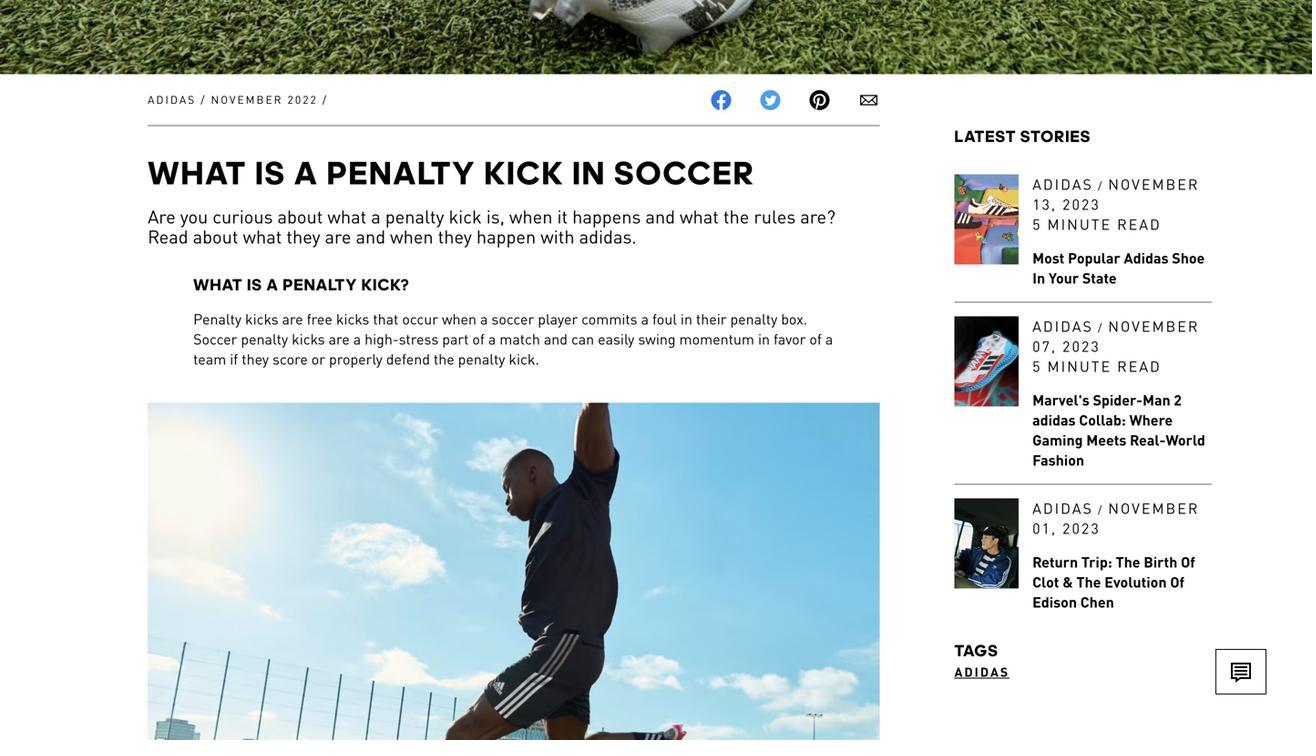 Task type: describe. For each thing, give the bounding box(es) containing it.
evolution
[[1104, 573, 1167, 592]]

fashion
[[1032, 451, 1084, 470]]

is,
[[486, 205, 505, 228]]

latest
[[954, 127, 1016, 146]]

what are soccer penalty kicks body image 01 image
[[148, 403, 880, 741]]

high-
[[365, 330, 399, 349]]

part
[[442, 330, 469, 349]]

that
[[373, 310, 398, 329]]

read inside are you curious about what a penalty kick is, when it happens and what the rules are? read about what they are and when they happen with adidas.
[[148, 225, 188, 248]]

trip:
[[1081, 553, 1112, 572]]

a for what is a penalty kick in soccer
[[294, 154, 319, 192]]

and inside penalty kicks are free kicks that occur when a soccer player commits a foul in their penalty box. soccer penalty kicks are a high-stress part of a match and can easily swing momentum in favor of a team if they score or properly defend the penalty kick.
[[544, 330, 568, 349]]

november for november 07, 2023 5 minute read
[[1108, 317, 1199, 336]]

2023 for 07,
[[1062, 337, 1100, 356]]

meets
[[1086, 431, 1126, 450]]

penalty left box.
[[730, 310, 777, 329]]

kick.
[[509, 350, 539, 369]]

happens
[[572, 205, 641, 228]]

soccer
[[491, 310, 534, 329]]

can
[[571, 330, 594, 349]]

marvel's spider-man 2 adidas collab: where gaming meets real-world fashion link
[[1032, 391, 1205, 470]]

return
[[1032, 553, 1078, 572]]

3 adidas / from the top
[[1032, 499, 1108, 518]]

2023 for 13,
[[1062, 195, 1100, 214]]

world
[[1166, 431, 1205, 450]]

gaming
[[1032, 431, 1083, 450]]

minute for 07,
[[1047, 357, 1112, 376]]

november 13, 2023 5 minute read
[[1032, 175, 1199, 234]]

1 vertical spatial of
[[1170, 573, 1184, 592]]

adidas / for 13,
[[1032, 175, 1108, 194]]

&
[[1062, 573, 1073, 592]]

adidas / november 2022
[[148, 93, 318, 107]]

a left 'foul'
[[641, 310, 649, 329]]

0 vertical spatial soccer
[[614, 154, 755, 192]]

penalty for kick?
[[283, 275, 357, 294]]

collab:
[[1079, 411, 1126, 430]]

what for what is a penalty kick?
[[193, 275, 243, 294]]

score
[[272, 350, 308, 369]]

properly
[[329, 350, 382, 369]]

1 of from the left
[[472, 330, 485, 349]]

2 horizontal spatial when
[[509, 205, 553, 228]]

if
[[230, 350, 238, 369]]

stories
[[1020, 127, 1091, 146]]

are for they
[[325, 225, 351, 248]]

november left 2022
[[211, 93, 283, 107]]

it
[[557, 205, 568, 228]]

read for november 07, 2023 5 minute read
[[1117, 357, 1161, 376]]

adidas link
[[954, 663, 1010, 682]]

team
[[193, 350, 226, 369]]

your
[[1049, 269, 1079, 288]]

curious
[[213, 205, 273, 228]]

adidas inside marvel's spider-man 2 adidas collab: where gaming meets real-world fashion
[[1032, 411, 1076, 430]]

1 vertical spatial the
[[1076, 573, 1101, 592]]

stress
[[399, 330, 439, 349]]

they inside penalty kicks are free kicks that occur when a soccer player commits a foul in their penalty box. soccer penalty kicks are a high-stress part of a match and can easily swing momentum in favor of a team if they score or properly defend the penalty kick.
[[242, 350, 269, 369]]

kick
[[449, 205, 482, 228]]

man
[[1143, 391, 1171, 410]]

marvel's spider-man 2 adidas collab: where gaming meets real-world fashion
[[1032, 391, 1205, 470]]

0 horizontal spatial when
[[390, 225, 433, 248]]

chen
[[1080, 593, 1114, 612]]

tags adidas
[[954, 642, 1010, 681]]

adidas
[[1124, 249, 1169, 268]]

the inside penalty kicks are free kicks that occur when a soccer player commits a foul in their penalty box. soccer penalty kicks are a high-stress part of a match and can easily swing momentum in favor of a team if they score or properly defend the penalty kick.
[[434, 350, 454, 369]]

shoe
[[1172, 249, 1205, 268]]

real-
[[1130, 431, 1166, 450]]

kick
[[484, 154, 564, 192]]

are
[[148, 205, 176, 228]]

easily
[[598, 330, 634, 349]]

penalty down part
[[458, 350, 505, 369]]

07,
[[1032, 337, 1057, 356]]

november for november 13, 2023 5 minute read
[[1108, 175, 1199, 194]]

rules
[[754, 205, 796, 228]]

popular
[[1068, 249, 1120, 268]]

spider-
[[1093, 391, 1143, 410]]

is for what is a penalty kick in soccer
[[255, 154, 286, 192]]

edison
[[1032, 593, 1077, 612]]

soccer inside penalty kicks are free kicks that occur when a soccer player commits a foul in their penalty box. soccer penalty kicks are a high-stress part of a match and can easily swing momentum in favor of a team if they score or properly defend the penalty kick.
[[193, 330, 237, 349]]

happen
[[476, 225, 536, 248]]

2 horizontal spatial they
[[438, 225, 472, 248]]

a up properly
[[353, 330, 361, 349]]

when inside penalty kicks are free kicks that occur when a soccer player commits a foul in their penalty box. soccer penalty kicks are a high-stress part of a match and can easily swing momentum in favor of a team if they score or properly defend the penalty kick.
[[442, 310, 477, 329]]

are for kicks
[[329, 330, 350, 349]]

or
[[311, 350, 325, 369]]

favor
[[774, 330, 806, 349]]

most popular adidas shoe in your state link
[[1032, 249, 1205, 288]]

2022
[[287, 93, 318, 107]]



Task type: vqa. For each thing, say whether or not it's contained in the screenshot.
the penalty within the Are You Curious About What A Penalty Kick Is, When It Happens And What The Rules Are? Read About What They Are And When They Happen With Adidas.
yes



Task type: locate. For each thing, give the bounding box(es) containing it.
their
[[696, 310, 727, 329]]

1 horizontal spatial what
[[327, 205, 367, 228]]

adidas / up "07,"
[[1032, 317, 1108, 336]]

0 vertical spatial of
[[1181, 553, 1195, 572]]

a inside are you curious about what a penalty kick is, when it happens and what the rules are? read about what they are and when they happen with adidas.
[[371, 205, 381, 228]]

and right happens on the left of page
[[645, 205, 675, 228]]

1 horizontal spatial in
[[1032, 269, 1045, 288]]

a down curious
[[267, 275, 279, 294]]

november
[[211, 93, 283, 107], [1108, 175, 1199, 194], [1108, 317, 1199, 336], [1108, 499, 1199, 518]]

are you curious about what a penalty kick is, when it happens and what the rules are? read about what they are and when they happen with adidas.
[[148, 205, 836, 248]]

are up what is a penalty kick? at the left of page
[[325, 225, 351, 248]]

minute for 13,
[[1047, 215, 1112, 234]]

5 for november 07, 2023 5 minute read
[[1032, 357, 1042, 376]]

1 vertical spatial a
[[267, 275, 279, 294]]

penalty
[[327, 154, 476, 192], [283, 275, 357, 294], [193, 310, 242, 329]]

penalty
[[385, 205, 444, 228], [730, 310, 777, 329], [241, 330, 288, 349], [458, 350, 505, 369]]

are inside are you curious about what a penalty kick is, when it happens and what the rules are? read about what they are and when they happen with adidas.
[[325, 225, 351, 248]]

the
[[723, 205, 749, 228], [434, 350, 454, 369]]

november inside november 07, 2023 5 minute read
[[1108, 317, 1199, 336]]

the
[[1116, 553, 1140, 572], [1076, 573, 1101, 592]]

a
[[371, 205, 381, 228], [480, 310, 488, 329], [641, 310, 649, 329], [353, 330, 361, 349], [488, 330, 496, 349], [825, 330, 833, 349]]

2 vertical spatial adidas /
[[1032, 499, 1108, 518]]

momentum
[[679, 330, 754, 349]]

read inside 'november 13, 2023 5 minute read'
[[1117, 215, 1161, 234]]

3 2023 from the top
[[1062, 520, 1100, 538]]

they right if
[[242, 350, 269, 369]]

november 01, 2023
[[1032, 499, 1199, 538]]

1 horizontal spatial the
[[1116, 553, 1140, 572]]

1 vertical spatial adidas /
[[1032, 317, 1108, 336]]

0 vertical spatial a
[[294, 154, 319, 192]]

0 horizontal spatial a
[[267, 275, 279, 294]]

2 vertical spatial 2023
[[1062, 520, 1100, 538]]

0 horizontal spatial of
[[472, 330, 485, 349]]

penalty for kick
[[327, 154, 476, 192]]

when up part
[[442, 310, 477, 329]]

november inside november 01, 2023
[[1108, 499, 1199, 518]]

what
[[327, 205, 367, 228], [680, 205, 719, 228], [243, 225, 282, 248]]

5 inside 'november 13, 2023 5 minute read'
[[1032, 215, 1042, 234]]

minute up marvel's
[[1047, 357, 1112, 376]]

1 vertical spatial in
[[758, 330, 770, 349]]

1 5 from the top
[[1032, 215, 1042, 234]]

latest stories
[[954, 127, 1091, 146]]

adidas /
[[1032, 175, 1108, 194], [1032, 317, 1108, 336], [1032, 499, 1108, 518]]

november 07, 2023 5 minute read
[[1032, 317, 1199, 376]]

kicks up or
[[292, 330, 325, 349]]

what is a penalty kick?
[[193, 275, 410, 294]]

when left it
[[509, 205, 553, 228]]

a for what is a penalty kick?
[[267, 275, 279, 294]]

1 vertical spatial minute
[[1047, 357, 1112, 376]]

01,
[[1032, 520, 1057, 538]]

november for november 01, 2023
[[1108, 499, 1199, 518]]

a right favor
[[825, 330, 833, 349]]

about right are
[[193, 225, 238, 248]]

they
[[286, 225, 320, 248], [438, 225, 472, 248], [242, 350, 269, 369]]

2 horizontal spatial and
[[645, 205, 675, 228]]

return trip: the birth of clot & the evolution of edison chen
[[1032, 553, 1195, 612]]

commits
[[581, 310, 637, 329]]

1 vertical spatial is
[[247, 275, 262, 294]]

1 horizontal spatial kicks
[[292, 330, 325, 349]]

0 horizontal spatial the
[[434, 350, 454, 369]]

0 horizontal spatial the
[[1076, 573, 1101, 592]]

are up properly
[[329, 330, 350, 349]]

is down curious
[[247, 275, 262, 294]]

minute inside november 07, 2023 5 minute read
[[1047, 357, 1112, 376]]

a
[[294, 154, 319, 192], [267, 275, 279, 294]]

minute
[[1047, 215, 1112, 234], [1047, 357, 1112, 376]]

1 horizontal spatial when
[[442, 310, 477, 329]]

0 horizontal spatial about
[[193, 225, 238, 248]]

adidas / for 07,
[[1032, 317, 1108, 336]]

in left favor
[[758, 330, 770, 349]]

2023 right "07,"
[[1062, 337, 1100, 356]]

of down birth
[[1170, 573, 1184, 592]]

of
[[1181, 553, 1195, 572], [1170, 573, 1184, 592]]

2 vertical spatial are
[[329, 330, 350, 349]]

what
[[148, 154, 247, 192], [193, 275, 243, 294]]

the left "rules"
[[723, 205, 749, 228]]

2 2023 from the top
[[1062, 337, 1100, 356]]

1 vertical spatial the
[[434, 350, 454, 369]]

0 vertical spatial 5
[[1032, 215, 1042, 234]]

soccer up the team
[[193, 330, 237, 349]]

1 vertical spatial are
[[282, 310, 303, 329]]

1 vertical spatial in
[[1032, 269, 1045, 288]]

1 horizontal spatial about
[[277, 205, 323, 228]]

november down most popular adidas shoe in your state
[[1108, 317, 1199, 336]]

penalty inside are you curious about what a penalty kick is, when it happens and what the rules are? read about what they are and when they happen with adidas.
[[385, 205, 444, 228]]

read up the "adidas"
[[1117, 215, 1161, 234]]

november up the "adidas"
[[1108, 175, 1199, 194]]

kicks
[[245, 310, 278, 329], [336, 310, 369, 329], [292, 330, 325, 349]]

a left soccer at the top of the page
[[480, 310, 488, 329]]

match
[[500, 330, 540, 349]]

read for november 13, 2023 5 minute read
[[1117, 215, 1161, 234]]

kicks left that at the left
[[336, 310, 369, 329]]

soccer
[[614, 154, 755, 192], [193, 330, 237, 349]]

minute inside 'november 13, 2023 5 minute read'
[[1047, 215, 1112, 234]]

0 horizontal spatial what
[[243, 225, 282, 248]]

where
[[1129, 411, 1173, 430]]

5 down 13,
[[1032, 215, 1042, 234]]

birth
[[1144, 553, 1177, 572]]

2 vertical spatial penalty
[[193, 310, 242, 329]]

what up what is a penalty kick? at the left of page
[[243, 225, 282, 248]]

penalty kicks are free kicks that occur when a soccer player commits a foul in their penalty box. soccer penalty kicks are a high-stress part of a match and can easily swing momentum in favor of a team if they score or properly defend the penalty kick.
[[193, 310, 833, 369]]

of right part
[[472, 330, 485, 349]]

/
[[201, 93, 206, 107], [1098, 179, 1104, 193], [1098, 321, 1104, 335], [1098, 503, 1104, 517]]

is for what is a penalty kick?
[[247, 275, 262, 294]]

0 vertical spatial 2023
[[1062, 195, 1100, 214]]

2 5 from the top
[[1032, 357, 1042, 376]]

a up the kick?
[[371, 205, 381, 228]]

0 horizontal spatial soccer
[[193, 330, 237, 349]]

is up curious
[[255, 154, 286, 192]]

read inside november 07, 2023 5 minute read
[[1117, 357, 1161, 376]]

2023 inside november 07, 2023 5 minute read
[[1062, 337, 1100, 356]]

a left match
[[488, 330, 496, 349]]

of right favor
[[809, 330, 822, 349]]

1 horizontal spatial soccer
[[614, 154, 755, 192]]

kick?
[[362, 275, 410, 294]]

about right curious
[[277, 205, 323, 228]]

0 vertical spatial penalty
[[327, 154, 476, 192]]

what up you
[[148, 154, 247, 192]]

0 vertical spatial in
[[572, 154, 606, 192]]

minute up popular
[[1047, 215, 1112, 234]]

what down you
[[193, 275, 243, 294]]

penalty up kick in the top left of the page
[[327, 154, 476, 192]]

1 minute from the top
[[1047, 215, 1112, 234]]

foul
[[652, 310, 677, 329]]

the up evolution at right
[[1116, 553, 1140, 572]]

1 horizontal spatial and
[[544, 330, 568, 349]]

2023 inside november 01, 2023
[[1062, 520, 1100, 538]]

player
[[538, 310, 578, 329]]

2 horizontal spatial kicks
[[336, 310, 369, 329]]

in inside most popular adidas shoe in your state
[[1032, 269, 1045, 288]]

read left curious
[[148, 225, 188, 248]]

1 horizontal spatial the
[[723, 205, 749, 228]]

they left "is,"
[[438, 225, 472, 248]]

of right birth
[[1181, 553, 1195, 572]]

adidas / up 13,
[[1032, 175, 1108, 194]]

what is a penalty kick in soccer
[[148, 154, 755, 192]]

with
[[540, 225, 575, 248]]

are
[[325, 225, 351, 248], [282, 310, 303, 329], [329, 330, 350, 349]]

marvel's
[[1032, 391, 1090, 410]]

adidas
[[148, 93, 196, 107], [1032, 175, 1093, 194], [1032, 317, 1093, 336], [1032, 411, 1076, 430], [1032, 499, 1093, 518], [954, 664, 1010, 681]]

2 of from the left
[[809, 330, 822, 349]]

1 horizontal spatial of
[[809, 330, 822, 349]]

1 2023 from the top
[[1062, 195, 1100, 214]]

2023 right 13,
[[1062, 195, 1100, 214]]

1 horizontal spatial in
[[758, 330, 770, 349]]

0 vertical spatial what
[[148, 154, 247, 192]]

occur
[[402, 310, 438, 329]]

0 vertical spatial minute
[[1047, 215, 1112, 234]]

of
[[472, 330, 485, 349], [809, 330, 822, 349]]

0 vertical spatial in
[[681, 310, 692, 329]]

when up the kick?
[[390, 225, 433, 248]]

1 horizontal spatial a
[[294, 154, 319, 192]]

box.
[[781, 310, 807, 329]]

0 vertical spatial the
[[1116, 553, 1140, 572]]

0 horizontal spatial kicks
[[245, 310, 278, 329]]

defend
[[386, 350, 430, 369]]

penalty inside penalty kicks are free kicks that occur when a soccer player commits a foul in their penalty box. soccer penalty kicks are a high-stress part of a match and can easily swing momentum in favor of a team if they score or properly defend the penalty kick.
[[193, 310, 242, 329]]

0 vertical spatial are
[[325, 225, 351, 248]]

penalty up the team
[[193, 310, 242, 329]]

0 horizontal spatial in
[[681, 310, 692, 329]]

1 vertical spatial what
[[193, 275, 243, 294]]

in up happens on the left of page
[[572, 154, 606, 192]]

1 vertical spatial 2023
[[1062, 337, 1100, 356]]

what left "rules"
[[680, 205, 719, 228]]

in right 'foul'
[[681, 310, 692, 329]]

adidas.
[[579, 225, 637, 248]]

november up birth
[[1108, 499, 1199, 518]]

tags
[[954, 642, 998, 661]]

2023 right 01, on the right
[[1062, 520, 1100, 538]]

1 adidas / from the top
[[1032, 175, 1108, 194]]

5 down "07,"
[[1032, 357, 1042, 376]]

state
[[1082, 269, 1117, 288]]

5 for november 13, 2023 5 minute read
[[1032, 215, 1042, 234]]

most
[[1032, 249, 1064, 268]]

are?
[[800, 205, 836, 228]]

2 minute from the top
[[1047, 357, 1112, 376]]

you
[[180, 205, 208, 228]]

soccer up happens on the left of page
[[614, 154, 755, 192]]

2
[[1174, 391, 1182, 410]]

what up the kick?
[[327, 205, 367, 228]]

0 horizontal spatial in
[[572, 154, 606, 192]]

swing
[[638, 330, 676, 349]]

13,
[[1032, 195, 1057, 214]]

penalty up score
[[241, 330, 288, 349]]

0 horizontal spatial and
[[356, 225, 386, 248]]

in down most
[[1032, 269, 1045, 288]]

2 horizontal spatial what
[[680, 205, 719, 228]]

5 inside november 07, 2023 5 minute read
[[1032, 357, 1042, 376]]

kicks up score
[[245, 310, 278, 329]]

2023 inside 'november 13, 2023 5 minute read'
[[1062, 195, 1100, 214]]

most popular adidas shoe in your state
[[1032, 249, 1205, 288]]

1 horizontal spatial they
[[286, 225, 320, 248]]

1 vertical spatial soccer
[[193, 330, 237, 349]]

0 vertical spatial the
[[723, 205, 749, 228]]

and
[[645, 205, 675, 228], [356, 225, 386, 248], [544, 330, 568, 349]]

2 adidas / from the top
[[1032, 317, 1108, 336]]

a down 2022
[[294, 154, 319, 192]]

the inside are you curious about what a penalty kick is, when it happens and what the rules are? read about what they are and when they happen with adidas.
[[723, 205, 749, 228]]

clot
[[1032, 573, 1059, 592]]

read
[[1117, 215, 1161, 234], [148, 225, 188, 248], [1117, 357, 1161, 376]]

penalty left kick in the top left of the page
[[385, 205, 444, 228]]

return trip: the birth of clot & the evolution of edison chen link
[[1032, 553, 1195, 612]]

0 vertical spatial is
[[255, 154, 286, 192]]

0 horizontal spatial they
[[242, 350, 269, 369]]

is
[[255, 154, 286, 192], [247, 275, 262, 294]]

they up what is a penalty kick? at the left of page
[[286, 225, 320, 248]]

read up man
[[1117, 357, 1161, 376]]

2023 for 01,
[[1062, 520, 1100, 538]]

penalty up free
[[283, 275, 357, 294]]

free
[[307, 310, 332, 329]]

1 vertical spatial penalty
[[283, 275, 357, 294]]

adidas / up 01, on the right
[[1032, 499, 1108, 518]]

november inside 'november 13, 2023 5 minute read'
[[1108, 175, 1199, 194]]

the down part
[[434, 350, 454, 369]]

and up the kick?
[[356, 225, 386, 248]]

and down 'player' in the left top of the page
[[544, 330, 568, 349]]

when
[[509, 205, 553, 228], [390, 225, 433, 248], [442, 310, 477, 329]]

the right &
[[1076, 573, 1101, 592]]

what for what is a penalty kick in soccer
[[148, 154, 247, 192]]

are left free
[[282, 310, 303, 329]]

about
[[277, 205, 323, 228], [193, 225, 238, 248]]

1 vertical spatial 5
[[1032, 357, 1042, 376]]

0 vertical spatial adidas /
[[1032, 175, 1108, 194]]



